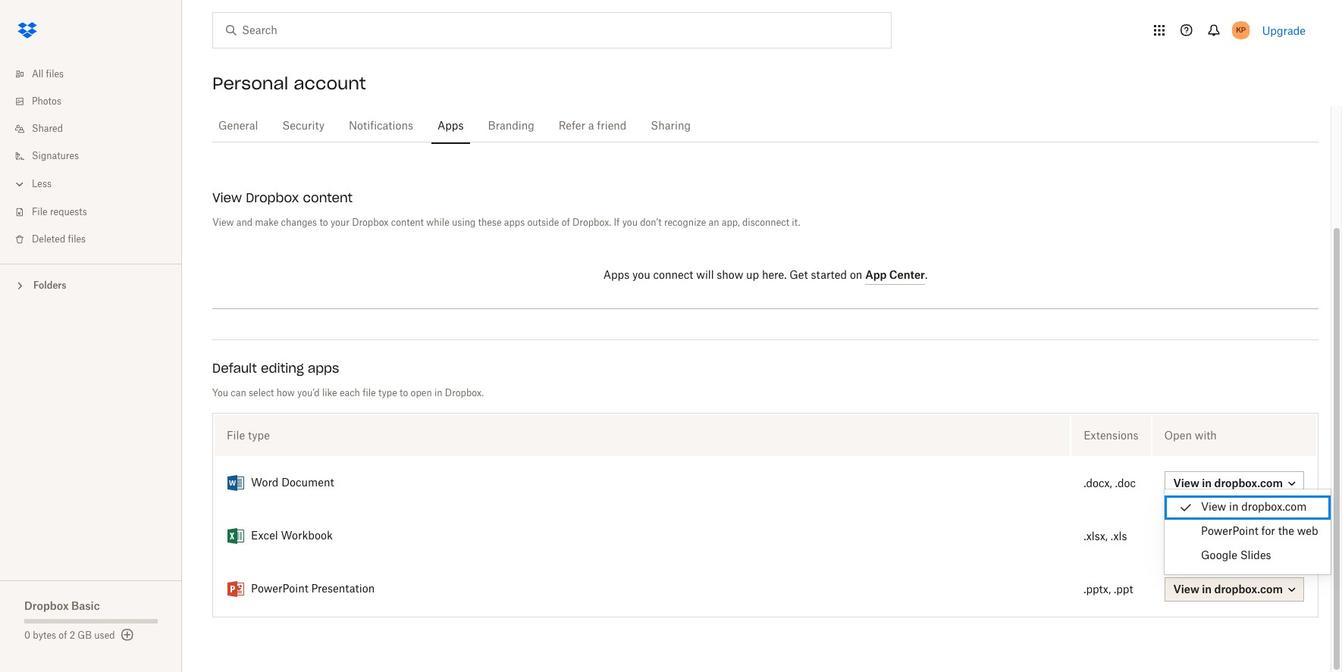 Task type: vqa. For each thing, say whether or not it's contained in the screenshot.
All files List Item
no



Task type: locate. For each thing, give the bounding box(es) containing it.
with
[[1195, 429, 1217, 442]]

powerpoint for powerpoint presentation
[[251, 585, 308, 595]]

2 vertical spatial in
[[1202, 583, 1212, 596]]

less image
[[12, 177, 27, 192]]

you left connect
[[633, 271, 651, 281]]

1 vertical spatial powerpoint
[[251, 585, 308, 595]]

.xls
[[1111, 532, 1127, 543]]

files inside all files link
[[46, 70, 64, 79]]

dropbox up bytes
[[24, 600, 69, 613]]

deleted files
[[32, 235, 86, 244]]

apps for apps
[[438, 121, 464, 132]]

you
[[622, 218, 638, 228], [633, 271, 651, 281]]

view up and
[[212, 190, 242, 206]]

open
[[1165, 429, 1192, 442]]

file down the less
[[32, 208, 48, 217]]

0 horizontal spatial apps
[[438, 121, 464, 132]]

dropbox. right open
[[445, 389, 484, 398]]

files right deleted
[[68, 235, 86, 244]]

0 horizontal spatial of
[[59, 632, 67, 641]]

dropbox.com down slides
[[1215, 583, 1283, 596]]

apps inside tab
[[438, 121, 464, 132]]

recognize
[[664, 218, 706, 228]]

1 vertical spatial type
[[248, 429, 270, 442]]

1 vertical spatial view in dropbox.com
[[1174, 583, 1283, 596]]

used
[[94, 632, 115, 641]]

can
[[231, 389, 246, 398]]

type
[[378, 389, 397, 398], [248, 429, 270, 442]]

1 horizontal spatial in
[[1202, 583, 1212, 596]]

1 vertical spatial files
[[68, 235, 86, 244]]

1 vertical spatial file
[[227, 429, 245, 442]]

view in dropbox.com inside dropdown button
[[1174, 583, 1283, 596]]

select
[[249, 389, 274, 398]]

friend
[[597, 121, 627, 132]]

notifications tab
[[343, 108, 419, 145]]

content
[[303, 190, 353, 206], [391, 218, 424, 228]]

0 horizontal spatial file
[[32, 208, 48, 217]]

dropbox right your
[[352, 218, 389, 228]]

bytes
[[33, 632, 56, 641]]

to left open
[[400, 389, 408, 398]]

.docx, .doc
[[1084, 479, 1136, 490]]

like
[[322, 389, 337, 398]]

.pptx, .ppt
[[1084, 585, 1133, 596]]

of left 2 on the bottom left of the page
[[59, 632, 67, 641]]

apps tab
[[432, 108, 470, 145]]

web
[[1297, 527, 1319, 538]]

view in dropbox.com up powerpoint for the web
[[1201, 503, 1307, 513]]

1 vertical spatial you
[[633, 271, 651, 281]]

files for all files
[[46, 70, 64, 79]]

1 horizontal spatial of
[[562, 218, 570, 228]]

apps left branding tab
[[438, 121, 464, 132]]

security tab
[[276, 108, 331, 145]]

file down the can
[[227, 429, 245, 442]]

1 vertical spatial in
[[1229, 503, 1239, 513]]

apps
[[504, 218, 525, 228], [308, 361, 339, 376]]

you right if on the left of the page
[[622, 218, 638, 228]]

apps
[[438, 121, 464, 132], [604, 271, 630, 281]]

view
[[212, 190, 242, 206], [212, 218, 234, 228], [1201, 503, 1227, 513], [1174, 583, 1200, 596]]

extensions
[[1084, 429, 1139, 442]]

powerpoint up google slides
[[1201, 527, 1259, 538]]

1 horizontal spatial to
[[400, 389, 408, 398]]

1 horizontal spatial file
[[227, 429, 245, 442]]

app center link
[[866, 268, 925, 285]]

1 vertical spatial dropbox.com
[[1215, 583, 1283, 596]]

0 vertical spatial apps
[[438, 121, 464, 132]]

dropbox.com inside radio item
[[1242, 503, 1307, 513]]

view inside radio item
[[1201, 503, 1227, 513]]

app
[[866, 268, 887, 281]]

.ppt
[[1114, 585, 1133, 596]]

1 vertical spatial of
[[59, 632, 67, 641]]

1 horizontal spatial files
[[68, 235, 86, 244]]

1 vertical spatial content
[[391, 218, 424, 228]]

it.
[[792, 218, 801, 228]]

0 vertical spatial file
[[32, 208, 48, 217]]

dropbox. left if on the left of the page
[[573, 218, 611, 228]]

0 vertical spatial type
[[378, 389, 397, 398]]

type down select
[[248, 429, 270, 442]]

tab list
[[212, 106, 1319, 145]]

apps down if on the left of the page
[[604, 271, 630, 281]]

0 vertical spatial template stateless image
[[227, 475, 245, 493]]

refer
[[559, 121, 585, 132]]

apps inside apps you connect will show up here. get started on app center .
[[604, 271, 630, 281]]

template stateless image
[[227, 475, 245, 493], [227, 528, 245, 546], [227, 581, 245, 599]]

get
[[790, 271, 808, 281]]

1 vertical spatial apps
[[308, 361, 339, 376]]

in down google in the bottom of the page
[[1202, 583, 1212, 596]]

in up powerpoint for the web
[[1229, 503, 1239, 513]]

1 vertical spatial to
[[400, 389, 408, 398]]

0 vertical spatial files
[[46, 70, 64, 79]]

2 template stateless image from the top
[[227, 528, 245, 546]]

photos
[[32, 97, 61, 106]]

don't
[[640, 218, 662, 228]]

file type
[[227, 429, 270, 442]]

list containing all files
[[0, 52, 182, 264]]

dropbox basic
[[24, 600, 100, 613]]

0 vertical spatial to
[[320, 218, 328, 228]]

0 vertical spatial apps
[[504, 218, 525, 228]]

branding
[[488, 121, 535, 132]]

dropbox up make
[[246, 190, 299, 206]]

0 vertical spatial of
[[562, 218, 570, 228]]

2 horizontal spatial in
[[1229, 503, 1239, 513]]

2 vertical spatial dropbox
[[24, 600, 69, 613]]

center
[[890, 268, 925, 281]]

and
[[236, 218, 253, 228]]

to
[[320, 218, 328, 228], [400, 389, 408, 398]]

in inside radio item
[[1229, 503, 1239, 513]]

word document
[[251, 479, 334, 489]]

powerpoint
[[1201, 527, 1259, 538], [251, 585, 308, 595]]

the
[[1278, 527, 1295, 538]]

on
[[850, 271, 863, 281]]

apps right these
[[504, 218, 525, 228]]

content up your
[[303, 190, 353, 206]]

account
[[294, 73, 366, 94]]

files inside 'deleted files' "link"
[[68, 235, 86, 244]]

started
[[811, 271, 847, 281]]

0 vertical spatial dropbox.com
[[1242, 503, 1307, 513]]

in
[[435, 389, 443, 398], [1229, 503, 1239, 513], [1202, 583, 1212, 596]]

type right file
[[378, 389, 397, 398]]

in right open
[[435, 389, 443, 398]]

1 horizontal spatial powerpoint
[[1201, 527, 1259, 538]]

branding tab
[[482, 108, 541, 145]]

1 template stateless image from the top
[[227, 475, 245, 493]]

1 horizontal spatial apps
[[504, 218, 525, 228]]

3 template stateless image from the top
[[227, 581, 245, 599]]

.doc
[[1115, 479, 1136, 490]]

file inside "link"
[[32, 208, 48, 217]]

1 horizontal spatial apps
[[604, 271, 630, 281]]

content left while
[[391, 218, 424, 228]]

powerpoint for the web
[[1201, 527, 1319, 538]]

for
[[1262, 527, 1276, 538]]

folders button
[[0, 274, 182, 297]]

file for file requests
[[32, 208, 48, 217]]

default editing apps
[[212, 361, 339, 376]]

1 vertical spatial template stateless image
[[227, 528, 245, 546]]

your
[[331, 218, 350, 228]]

general tab
[[212, 108, 264, 145]]

files
[[46, 70, 64, 79], [68, 235, 86, 244]]

of right outside
[[562, 218, 570, 228]]

0 horizontal spatial powerpoint
[[251, 585, 308, 595]]

files right all at the left
[[46, 70, 64, 79]]

file
[[32, 208, 48, 217], [227, 429, 245, 442]]

each
[[340, 389, 360, 398]]

.xlsx, .xls
[[1084, 532, 1127, 543]]

dropbox
[[246, 190, 299, 206], [352, 218, 389, 228], [24, 600, 69, 613]]

dropbox.com
[[1242, 503, 1307, 513], [1215, 583, 1283, 596]]

view in dropbox.com
[[1201, 503, 1307, 513], [1174, 583, 1283, 596]]

list
[[0, 52, 182, 264]]

1 horizontal spatial dropbox.
[[573, 218, 611, 228]]

0 vertical spatial content
[[303, 190, 353, 206]]

dropbox image
[[12, 15, 42, 46]]

0 horizontal spatial in
[[435, 389, 443, 398]]

view in dropbox.com down google slides
[[1174, 583, 1283, 596]]

1 vertical spatial apps
[[604, 271, 630, 281]]

signatures link
[[12, 143, 182, 170]]

slides
[[1241, 551, 1272, 562]]

0 vertical spatial powerpoint
[[1201, 527, 1259, 538]]

view up google in the bottom of the page
[[1201, 503, 1227, 513]]

1 vertical spatial dropbox
[[352, 218, 389, 228]]

dropbox.com up for
[[1242, 503, 1307, 513]]

1 vertical spatial dropbox.
[[445, 389, 484, 398]]

here.
[[762, 271, 787, 281]]

powerpoint down excel workbook
[[251, 585, 308, 595]]

2
[[70, 632, 75, 641]]

using
[[452, 218, 476, 228]]

0 horizontal spatial dropbox.
[[445, 389, 484, 398]]

apps up like
[[308, 361, 339, 376]]

0 vertical spatial view in dropbox.com
[[1201, 503, 1307, 513]]

to left your
[[320, 218, 328, 228]]

2 vertical spatial template stateless image
[[227, 581, 245, 599]]

view right .ppt
[[1174, 583, 1200, 596]]

view dropbox content
[[212, 190, 353, 206]]

0 vertical spatial dropbox
[[246, 190, 299, 206]]

0 horizontal spatial files
[[46, 70, 64, 79]]



Task type: describe. For each thing, give the bounding box(es) containing it.
view in dropbox.com button
[[1165, 578, 1305, 602]]

app,
[[722, 218, 740, 228]]

upgrade link
[[1263, 24, 1306, 37]]

all files link
[[12, 61, 182, 88]]

0 horizontal spatial to
[[320, 218, 328, 228]]

.docx,
[[1084, 479, 1112, 490]]

an
[[709, 218, 719, 228]]

you inside apps you connect will show up here. get started on app center .
[[633, 271, 651, 281]]

google
[[1201, 551, 1238, 562]]

while
[[426, 218, 450, 228]]

show
[[717, 271, 743, 281]]

these
[[478, 218, 502, 228]]

you'd
[[297, 389, 320, 398]]

personal account
[[212, 73, 366, 94]]

refer a friend tab
[[553, 108, 633, 145]]

view in dropbox.com radio item
[[1165, 496, 1331, 520]]

open
[[411, 389, 432, 398]]

1 horizontal spatial content
[[391, 218, 424, 228]]

if
[[614, 218, 620, 228]]

shared link
[[12, 115, 182, 143]]

deleted
[[32, 235, 65, 244]]

0 vertical spatial dropbox.
[[573, 218, 611, 228]]

notifications
[[349, 121, 413, 132]]

signatures
[[32, 152, 79, 161]]

shared
[[32, 124, 63, 133]]

file requests link
[[12, 199, 182, 226]]

view and make changes to your dropbox content while using these apps outside of dropbox. if you don't recognize an app, disconnect it.
[[212, 218, 801, 228]]

template stateless image for powerpoint presentation
[[227, 581, 245, 599]]

0 horizontal spatial apps
[[308, 361, 339, 376]]

will
[[696, 271, 714, 281]]

get more space image
[[118, 626, 136, 645]]

connect
[[653, 271, 694, 281]]

file for file type
[[227, 429, 245, 442]]

presentation
[[311, 585, 375, 595]]

refer a friend
[[559, 121, 627, 132]]

dropbox.com inside dropdown button
[[1215, 583, 1283, 596]]

.xlsx,
[[1084, 532, 1108, 543]]

in inside dropdown button
[[1202, 583, 1212, 596]]

powerpoint presentation
[[251, 585, 375, 595]]

photos link
[[12, 88, 182, 115]]

view inside dropdown button
[[1174, 583, 1200, 596]]

less
[[32, 180, 52, 189]]

file requests
[[32, 208, 87, 217]]

a
[[588, 121, 594, 132]]

editing
[[261, 361, 304, 376]]

up
[[746, 271, 759, 281]]

changes
[[281, 218, 317, 228]]

document
[[281, 479, 334, 489]]

personal
[[212, 73, 288, 94]]

view left and
[[212, 218, 234, 228]]

google slides
[[1201, 551, 1272, 562]]

apps for apps you connect will show up here. get started on app center .
[[604, 271, 630, 281]]

general
[[218, 121, 258, 132]]

powerpoint for powerpoint for the web
[[1201, 527, 1259, 538]]

template stateless image for excel workbook
[[227, 528, 245, 546]]

0 vertical spatial in
[[435, 389, 443, 398]]

0
[[24, 632, 30, 641]]

basic
[[71, 600, 100, 613]]

files for deleted files
[[68, 235, 86, 244]]

excel
[[251, 532, 278, 542]]

view in dropbox.com inside radio item
[[1201, 503, 1307, 513]]

0 horizontal spatial type
[[248, 429, 270, 442]]

outside
[[527, 218, 559, 228]]

upgrade
[[1263, 24, 1306, 37]]

all files
[[32, 70, 64, 79]]

sharing
[[651, 121, 691, 132]]

workbook
[[281, 532, 333, 542]]

file
[[363, 389, 376, 398]]

disconnect
[[742, 218, 790, 228]]

open with
[[1165, 429, 1217, 442]]

all
[[32, 70, 43, 79]]

tab list containing general
[[212, 106, 1319, 145]]

0 vertical spatial you
[[622, 218, 638, 228]]

you can select how you'd like each file type to open in dropbox.
[[212, 389, 484, 398]]

excel workbook
[[251, 532, 333, 542]]

make
[[255, 218, 279, 228]]

how
[[277, 389, 295, 398]]

0 horizontal spatial content
[[303, 190, 353, 206]]

2 horizontal spatial dropbox
[[352, 218, 389, 228]]

you
[[212, 389, 228, 398]]

word
[[251, 479, 279, 489]]

sharing tab
[[645, 108, 697, 145]]

0 horizontal spatial dropbox
[[24, 600, 69, 613]]

default
[[212, 361, 257, 376]]

.
[[925, 271, 928, 281]]

1 horizontal spatial dropbox
[[246, 190, 299, 206]]

.pptx,
[[1084, 585, 1111, 596]]

1 horizontal spatial type
[[378, 389, 397, 398]]

template stateless image for word document
[[227, 475, 245, 493]]

security
[[282, 121, 325, 132]]

deleted files link
[[12, 226, 182, 253]]

gb
[[78, 632, 92, 641]]

folders
[[33, 280, 66, 291]]

requests
[[50, 208, 87, 217]]

0 bytes of 2 gb used
[[24, 632, 115, 641]]



